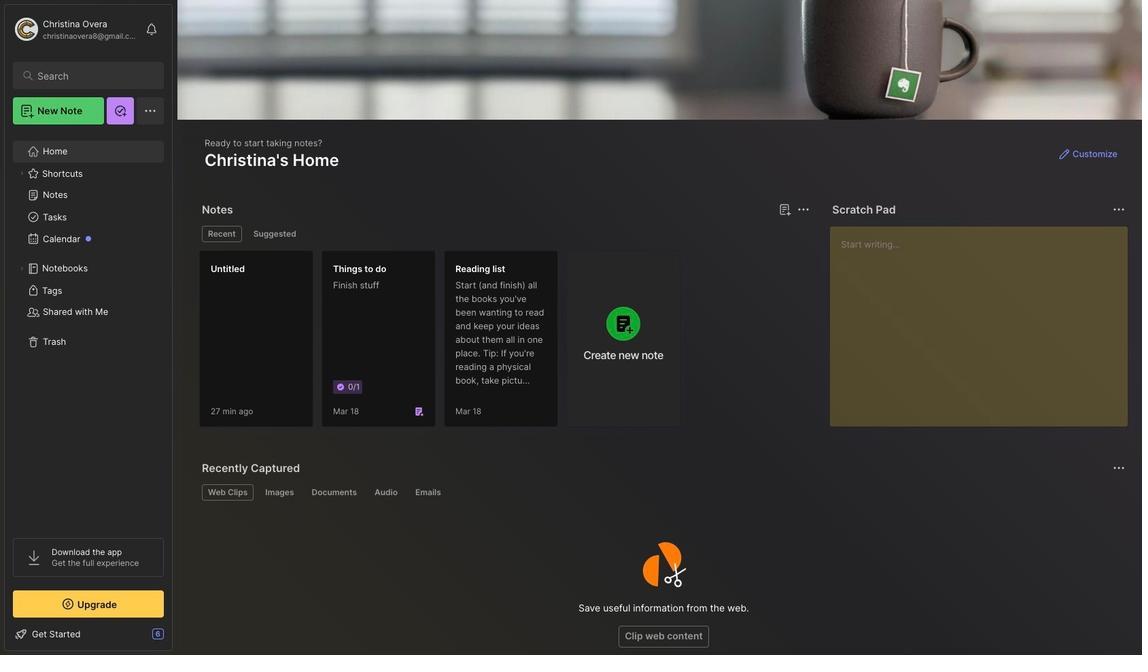 Task type: describe. For each thing, give the bounding box(es) containing it.
Start writing… text field
[[842, 227, 1128, 416]]

click to collapse image
[[172, 630, 182, 646]]

none search field inside main element
[[37, 67, 152, 84]]

Account field
[[13, 16, 139, 43]]

Search text field
[[37, 69, 152, 82]]

Help and Learning task checklist field
[[5, 623, 172, 645]]

1 tab list from the top
[[202, 226, 808, 242]]



Task type: vqa. For each thing, say whether or not it's contained in the screenshot.
left More actions icon
yes



Task type: locate. For each thing, give the bounding box(es) containing it.
None search field
[[37, 67, 152, 84]]

more actions image
[[796, 201, 812, 218], [1112, 201, 1128, 218], [1112, 460, 1128, 476]]

0 vertical spatial tab list
[[202, 226, 808, 242]]

1 vertical spatial tab list
[[202, 484, 1124, 501]]

tree inside main element
[[5, 133, 172, 526]]

row group
[[199, 250, 689, 435]]

More actions field
[[795, 200, 814, 219], [1110, 200, 1129, 219], [1110, 459, 1129, 478]]

main element
[[0, 0, 177, 655]]

expand notebooks image
[[18, 265, 26, 273]]

2 tab list from the top
[[202, 484, 1124, 501]]

tab list
[[202, 226, 808, 242], [202, 484, 1124, 501]]

tree
[[5, 133, 172, 526]]

tab
[[202, 226, 242, 242], [247, 226, 303, 242], [202, 484, 254, 501], [259, 484, 300, 501], [306, 484, 363, 501], [369, 484, 404, 501], [409, 484, 447, 501]]



